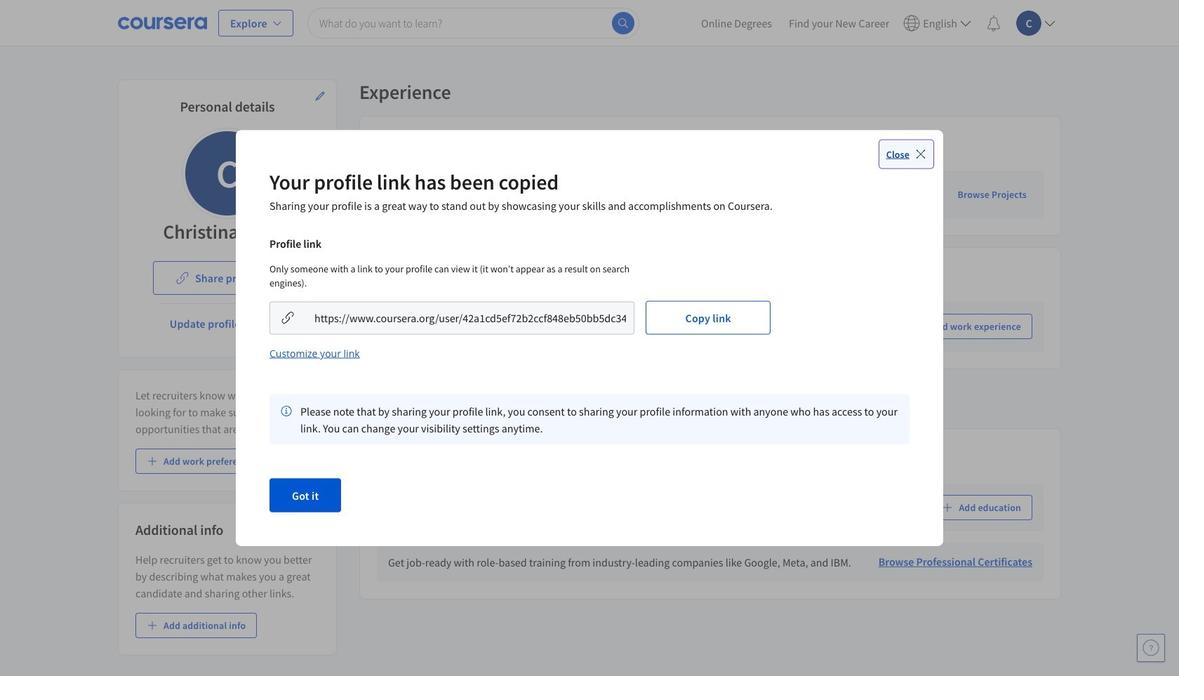 Task type: locate. For each thing, give the bounding box(es) containing it.
help center image
[[1143, 640, 1160, 656]]

edit personal details. image
[[314, 91, 326, 102]]

menu
[[693, 0, 1061, 46]]

menu item
[[898, 6, 977, 40]]

None search field
[[307, 7, 640, 38]]

dialog
[[236, 130, 943, 546]]



Task type: vqa. For each thing, say whether or not it's contained in the screenshot.
Profile link text field
yes



Task type: describe. For each thing, give the bounding box(es) containing it.
coursera image
[[118, 12, 207, 34]]

Profile link text field
[[306, 301, 634, 335]]



